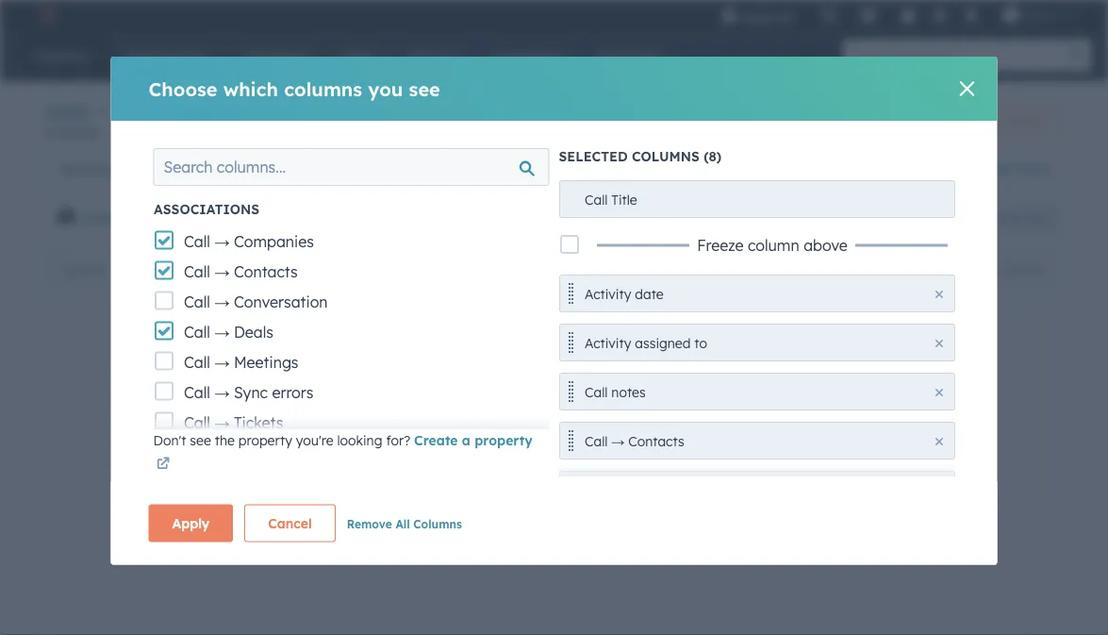 Task type: describe. For each thing, give the bounding box(es) containing it.
few
[[428, 427, 451, 443]]

0 vertical spatial columns
[[632, 148, 700, 165]]

to for call → contacts
[[694, 335, 707, 351]]

view for add
[[891, 160, 921, 177]]

calling icon button
[[813, 3, 846, 28]]

clear all
[[846, 210, 901, 226]]

remove
[[347, 517, 392, 531]]

→ up call → deals
[[214, 292, 229, 311]]

selected
[[559, 148, 628, 165]]

activity assigned to for call duration
[[243, 210, 374, 226]]

recorded calls
[[60, 161, 151, 177]]

freeze column above
[[697, 235, 848, 254]]

save view button
[[961, 203, 1064, 233]]

1 vertical spatial activity
[[585, 285, 631, 302]]

0 vertical spatial all
[[994, 160, 1010, 177]]

call inside button
[[539, 210, 564, 226]]

to for call duration
[[361, 210, 374, 226]]

expecting to see a new item? try again in a few seconds as the system catches up.
[[154, 427, 547, 466]]

add view (2/5)
[[860, 160, 958, 177]]

all views link
[[981, 150, 1064, 188]]

companies
[[233, 232, 314, 251]]

help image
[[900, 8, 917, 25]]

funky town image
[[1003, 7, 1020, 24]]

deals
[[233, 322, 273, 341]]

edit columns button
[[966, 257, 1059, 282]]

create
[[414, 432, 458, 449]]

call → deals
[[184, 322, 273, 341]]

the inside choose which columns you see dialog
[[215, 432, 235, 449]]

date
[[635, 285, 664, 302]]

calls button
[[45, 98, 108, 126]]

2 horizontal spatial see
[[409, 77, 441, 101]]

the inside expecting to see a new item? try again in a few seconds as the system catches up.
[[527, 427, 547, 443]]

contacts inside button
[[628, 433, 684, 449]]

call analytics
[[976, 114, 1048, 128]]

→ down call → deals
[[214, 352, 229, 371]]

marketplaces button
[[849, 0, 889, 30]]

transcript available
[[81, 210, 213, 226]]

freeze
[[697, 235, 744, 254]]

cancel
[[268, 515, 312, 531]]

columns inside button
[[1002, 262, 1047, 277]]

close image for choose which columns you see
[[960, 81, 975, 96]]

conversation
[[233, 292, 328, 311]]

activity assigned to for call → contacts
[[585, 335, 707, 351]]

activity for call duration
[[243, 210, 294, 226]]

choose which columns you see dialog
[[111, 57, 998, 635]]

funky button
[[992, 0, 1084, 30]]

all views
[[994, 160, 1051, 177]]

0 horizontal spatial a
[[261, 427, 269, 443]]

notifications image
[[963, 8, 980, 25]]

activity assigned to button
[[231, 199, 382, 237]]

recorded
[[60, 161, 120, 177]]

current
[[342, 385, 410, 409]]

remove all columns
[[347, 517, 462, 531]]

funky
[[1024, 7, 1056, 23]]

→ left sync
[[214, 383, 229, 402]]

0 horizontal spatial see
[[190, 432, 211, 449]]

associations
[[153, 201, 259, 218]]

tickets
[[233, 413, 283, 432]]

close image for activity assigned to
[[936, 339, 943, 347]]

columns inside button
[[414, 517, 462, 531]]

apply button
[[149, 504, 233, 542]]

0 horizontal spatial call → contacts
[[184, 262, 298, 281]]

(2/5)
[[925, 160, 958, 177]]

close image for call → contacts
[[936, 437, 943, 445]]

menu containing funky
[[708, 0, 1086, 30]]

export
[[907, 262, 943, 277]]

call notes
[[585, 384, 646, 400]]

up.
[[254, 449, 273, 466]]

→ inside button
[[611, 433, 625, 449]]

create a property
[[414, 432, 533, 449]]

calls
[[123, 161, 151, 177]]

notifications button
[[956, 0, 988, 30]]

call duration
[[539, 210, 625, 226]]

save view
[[994, 211, 1048, 225]]

call title
[[585, 191, 637, 208]]

(2)
[[804, 210, 821, 226]]

→ down the associations
[[214, 232, 229, 251]]

advanced filters (2)
[[692, 210, 821, 226]]

new
[[273, 427, 298, 443]]

import
[[895, 114, 933, 128]]

remove all columns button
[[347, 512, 462, 535]]

1 property from the left
[[239, 432, 292, 449]]

for?
[[386, 432, 411, 449]]

0 vertical spatial contacts
[[233, 262, 298, 281]]

close image for activity date
[[936, 290, 943, 298]]

create a property link
[[153, 432, 533, 476]]

records
[[56, 125, 98, 139]]

assigned for call duration
[[298, 210, 357, 226]]

meetings
[[233, 352, 298, 371]]

Search columns... search field
[[153, 148, 550, 186]]

1 horizontal spatial the
[[306, 385, 336, 409]]

transcript available button
[[76, 199, 220, 237]]

see inside expecting to see a new item? try again in a few seconds as the system catches up.
[[236, 427, 258, 443]]

in
[[402, 427, 413, 443]]

close image for call notes
[[936, 388, 943, 396]]

apply
[[172, 515, 210, 531]]

calls
[[45, 100, 91, 124]]

call → contacts inside button
[[585, 433, 684, 449]]

advanced filters (2) button
[[660, 199, 833, 237]]

call inside 'link'
[[976, 114, 996, 128]]

item?
[[302, 427, 336, 443]]

available
[[152, 210, 213, 226]]

call duration button
[[526, 199, 649, 237]]

search button
[[1060, 40, 1092, 72]]

for
[[273, 385, 300, 409]]

matches
[[187, 385, 267, 409]]

duration
[[568, 210, 625, 226]]



Task type: vqa. For each thing, say whether or not it's contained in the screenshot.
build and manage your website with cms hub
no



Task type: locate. For each thing, give the bounding box(es) containing it.
edit
[[978, 262, 999, 277]]

call → companies
[[184, 232, 314, 251]]

activity for call → contacts
[[585, 335, 631, 351]]

no
[[154, 385, 181, 409]]

a right "in"
[[417, 427, 425, 443]]

property inside create a property link
[[475, 432, 533, 449]]

see right you
[[409, 77, 441, 101]]

0 horizontal spatial to
[[220, 427, 233, 443]]

1 horizontal spatial call → contacts
[[585, 433, 684, 449]]

hubspot image
[[34, 4, 57, 26]]

1 horizontal spatial columns
[[1002, 262, 1047, 277]]

to inside button
[[694, 335, 707, 351]]

recorded calls button
[[45, 150, 433, 188]]

all left views
[[994, 160, 1010, 177]]

0 vertical spatial view
[[891, 160, 921, 177]]

columns right edit
[[1002, 262, 1047, 277]]

help button
[[893, 0, 925, 30]]

contacts down notes
[[628, 433, 684, 449]]

system
[[154, 449, 198, 466]]

→
[[214, 232, 229, 251], [214, 262, 229, 281], [214, 292, 229, 311], [214, 322, 229, 341], [214, 352, 229, 371], [214, 383, 229, 402], [214, 413, 229, 432], [611, 433, 625, 449]]

columns left you
[[284, 77, 362, 101]]

call → contacts
[[184, 262, 298, 281], [585, 433, 684, 449]]

0 horizontal spatial view
[[891, 160, 921, 177]]

call → sync errors
[[184, 383, 313, 402]]

activity assigned to inside popup button
[[243, 210, 374, 226]]

call
[[976, 114, 996, 128], [585, 191, 608, 208], [539, 210, 564, 226], [184, 232, 210, 251], [184, 262, 210, 281], [184, 292, 210, 311], [184, 322, 210, 341], [184, 352, 210, 371], [184, 383, 210, 402], [585, 384, 608, 400], [184, 413, 210, 432], [585, 433, 608, 449]]

1 horizontal spatial property
[[475, 432, 533, 449]]

0 horizontal spatial property
[[239, 432, 292, 449]]

call → contacts down call → companies
[[184, 262, 298, 281]]

1 vertical spatial close image
[[936, 290, 943, 298]]

2 horizontal spatial a
[[462, 432, 471, 449]]

close image inside the activity date button
[[936, 290, 943, 298]]

activity up companies
[[243, 210, 294, 226]]

edit columns
[[978, 262, 1047, 277]]

→ left the "deals" on the left
[[214, 322, 229, 341]]

views
[[1015, 160, 1051, 177]]

1 horizontal spatial see
[[236, 427, 258, 443]]

2 vertical spatial to
[[220, 427, 233, 443]]

a left new
[[261, 427, 269, 443]]

1 vertical spatial columns
[[1002, 262, 1047, 277]]

filters
[[762, 210, 800, 226]]

the
[[306, 385, 336, 409], [527, 427, 547, 443], [215, 432, 235, 449]]

analytics
[[999, 114, 1048, 128]]

all right clear
[[885, 210, 901, 226]]

0
[[45, 125, 53, 139]]

hubspot link
[[23, 4, 71, 26]]

looking
[[337, 432, 383, 449]]

activity date button
[[559, 274, 956, 312]]

0 horizontal spatial the
[[215, 432, 235, 449]]

save
[[994, 211, 1020, 225]]

calling icon image
[[821, 7, 838, 24]]

link opens in a new window image
[[157, 453, 170, 476], [157, 458, 170, 471]]

assigned inside popup button
[[298, 210, 357, 226]]

1 vertical spatial columns
[[414, 517, 462, 531]]

to down search columns... search box at top left
[[361, 210, 374, 226]]

a inside create a property link
[[462, 432, 471, 449]]

view right add
[[891, 160, 921, 177]]

activity assigned to inside button
[[585, 335, 707, 351]]

view inside save view button
[[1024, 211, 1048, 225]]

1 horizontal spatial columns
[[632, 148, 700, 165]]

calls banner
[[45, 98, 1064, 150]]

property
[[239, 432, 292, 449], [475, 432, 533, 449]]

2 vertical spatial close image
[[936, 437, 943, 445]]

columns
[[284, 77, 362, 101], [1002, 262, 1047, 277]]

call → conversation
[[184, 292, 328, 311]]

choose which columns you see
[[149, 77, 441, 101]]

assigned down search columns... search box at top left
[[298, 210, 357, 226]]

close image inside call → contacts button
[[936, 437, 943, 445]]

which
[[223, 77, 278, 101]]

upgrade
[[742, 9, 795, 25]]

close image inside activity assigned to button
[[936, 339, 943, 347]]

0 vertical spatial columns
[[284, 77, 362, 101]]

close image inside the call notes button
[[936, 388, 943, 396]]

to up the call notes button
[[694, 335, 707, 351]]

don't see the property you're looking for?
[[153, 432, 414, 449]]

2 horizontal spatial all
[[994, 160, 1010, 177]]

0 horizontal spatial all
[[396, 517, 410, 531]]

2 horizontal spatial to
[[694, 335, 707, 351]]

0 vertical spatial call → contacts
[[184, 262, 298, 281]]

as
[[509, 427, 523, 443]]

0 horizontal spatial activity assigned to
[[243, 210, 374, 226]]

the right as
[[527, 427, 547, 443]]

to
[[361, 210, 374, 226], [694, 335, 707, 351], [220, 427, 233, 443]]

notes
[[611, 384, 646, 400]]

the right for
[[306, 385, 336, 409]]

contacts down companies
[[233, 262, 298, 281]]

selected columns (8)
[[559, 148, 722, 165]]

1 horizontal spatial activity assigned to
[[585, 335, 707, 351]]

assigned down date
[[635, 335, 691, 351]]

view for save
[[1024, 211, 1048, 225]]

2 property from the left
[[475, 432, 533, 449]]

try
[[340, 427, 359, 443]]

advanced
[[692, 210, 758, 226]]

catches
[[202, 449, 250, 466]]

view inside add view (2/5) 'popup button'
[[891, 160, 921, 177]]

0 vertical spatial close image
[[936, 339, 943, 347]]

activity left date
[[585, 285, 631, 302]]

column
[[748, 235, 800, 254]]

activity date
[[585, 285, 664, 302]]

activity assigned to down date
[[585, 335, 707, 351]]

see up system
[[190, 432, 211, 449]]

call analytics link
[[960, 106, 1064, 136]]

marketplaces image
[[861, 8, 878, 25]]

Search HubSpot search field
[[844, 40, 1075, 72]]

2 link opens in a new window image from the top
[[157, 458, 170, 471]]

0 records
[[45, 125, 98, 139]]

1 horizontal spatial all
[[885, 210, 901, 226]]

→ down call notes
[[611, 433, 625, 449]]

call → tickets
[[184, 413, 283, 432]]

1 horizontal spatial to
[[361, 210, 374, 226]]

sync
[[233, 383, 268, 402]]

0 horizontal spatial columns
[[284, 77, 362, 101]]

activity assigned to button
[[559, 323, 956, 361]]

close image
[[960, 81, 975, 96], [936, 290, 943, 298], [936, 437, 943, 445]]

0 vertical spatial activity assigned to
[[243, 210, 374, 226]]

add view (2/5) button
[[827, 150, 981, 188]]

all inside button
[[885, 210, 901, 226]]

menu item
[[808, 0, 812, 30]]

all for remove all columns
[[396, 517, 410, 531]]

0 horizontal spatial columns
[[414, 517, 462, 531]]

property right the few
[[475, 432, 533, 449]]

clear all button
[[833, 199, 914, 237]]

→ down matches
[[214, 413, 229, 432]]

columns left (8)
[[632, 148, 700, 165]]

0 vertical spatial to
[[361, 210, 374, 226]]

all
[[994, 160, 1010, 177], [885, 210, 901, 226], [396, 517, 410, 531]]

to up "catches"
[[220, 427, 233, 443]]

2 vertical spatial activity
[[585, 335, 631, 351]]

1 horizontal spatial view
[[1024, 211, 1048, 225]]

2 close image from the top
[[936, 388, 943, 396]]

1 vertical spatial contacts
[[628, 433, 684, 449]]

activity up call notes
[[585, 335, 631, 351]]

see up up.
[[236, 427, 258, 443]]

1 vertical spatial activity assigned to
[[585, 335, 707, 351]]

2 horizontal spatial the
[[527, 427, 547, 443]]

0 vertical spatial close image
[[960, 81, 975, 96]]

0 horizontal spatial assigned
[[298, 210, 357, 226]]

2 vertical spatial all
[[396, 517, 410, 531]]

a right the few
[[462, 432, 471, 449]]

1 vertical spatial to
[[694, 335, 707, 351]]

no matches for the current filters.
[[154, 385, 475, 409]]

activity inside popup button
[[243, 210, 294, 226]]

title
[[611, 191, 637, 208]]

columns right remove
[[414, 517, 462, 531]]

columns inside dialog
[[284, 77, 362, 101]]

property up up.
[[239, 432, 292, 449]]

above
[[804, 235, 848, 254]]

Search call name or notes search field
[[50, 252, 273, 286]]

errors
[[272, 383, 313, 402]]

→ down call → companies
[[214, 262, 229, 281]]

assigned inside button
[[635, 335, 691, 351]]

(8)
[[704, 148, 722, 165]]

settings image
[[932, 8, 949, 25]]

cancel button
[[245, 504, 336, 542]]

1 horizontal spatial contacts
[[628, 433, 684, 449]]

1 close image from the top
[[936, 339, 943, 347]]

export button
[[895, 257, 955, 282]]

filters.
[[416, 385, 475, 409]]

transcript
[[81, 210, 148, 226]]

all for clear all
[[885, 210, 901, 226]]

call → meetings
[[184, 352, 298, 371]]

1 horizontal spatial assigned
[[635, 335, 691, 351]]

menu
[[708, 0, 1086, 30]]

activity assigned to up companies
[[243, 210, 374, 226]]

all inside button
[[396, 517, 410, 531]]

columns
[[632, 148, 700, 165], [414, 517, 462, 531]]

all right remove
[[396, 517, 410, 531]]

assigned
[[298, 210, 357, 226], [635, 335, 691, 351]]

1 vertical spatial call → contacts
[[585, 433, 684, 449]]

upgrade image
[[721, 8, 738, 25]]

0 vertical spatial assigned
[[298, 210, 357, 226]]

see
[[409, 77, 441, 101], [236, 427, 258, 443], [190, 432, 211, 449]]

the up "catches"
[[215, 432, 235, 449]]

seconds
[[454, 427, 505, 443]]

close image
[[936, 339, 943, 347], [936, 388, 943, 396]]

call → contacts button
[[559, 421, 956, 459]]

call → contacts down notes
[[585, 433, 684, 449]]

1 vertical spatial assigned
[[635, 335, 691, 351]]

1 vertical spatial close image
[[936, 388, 943, 396]]

0 vertical spatial activity
[[243, 210, 294, 226]]

1 link opens in a new window image from the top
[[157, 453, 170, 476]]

settings link
[[929, 5, 952, 25]]

1 vertical spatial all
[[885, 210, 901, 226]]

view right save at the top right of page
[[1024, 211, 1048, 225]]

again
[[362, 427, 398, 443]]

0 horizontal spatial contacts
[[233, 262, 298, 281]]

you
[[368, 77, 403, 101]]

to inside popup button
[[361, 210, 374, 226]]

to inside expecting to see a new item? try again in a few seconds as the system catches up.
[[220, 427, 233, 443]]

import button
[[879, 106, 949, 136]]

assigned for call → contacts
[[635, 335, 691, 351]]

1 vertical spatial view
[[1024, 211, 1048, 225]]

1 horizontal spatial a
[[417, 427, 425, 443]]

search image
[[1069, 49, 1082, 62]]



